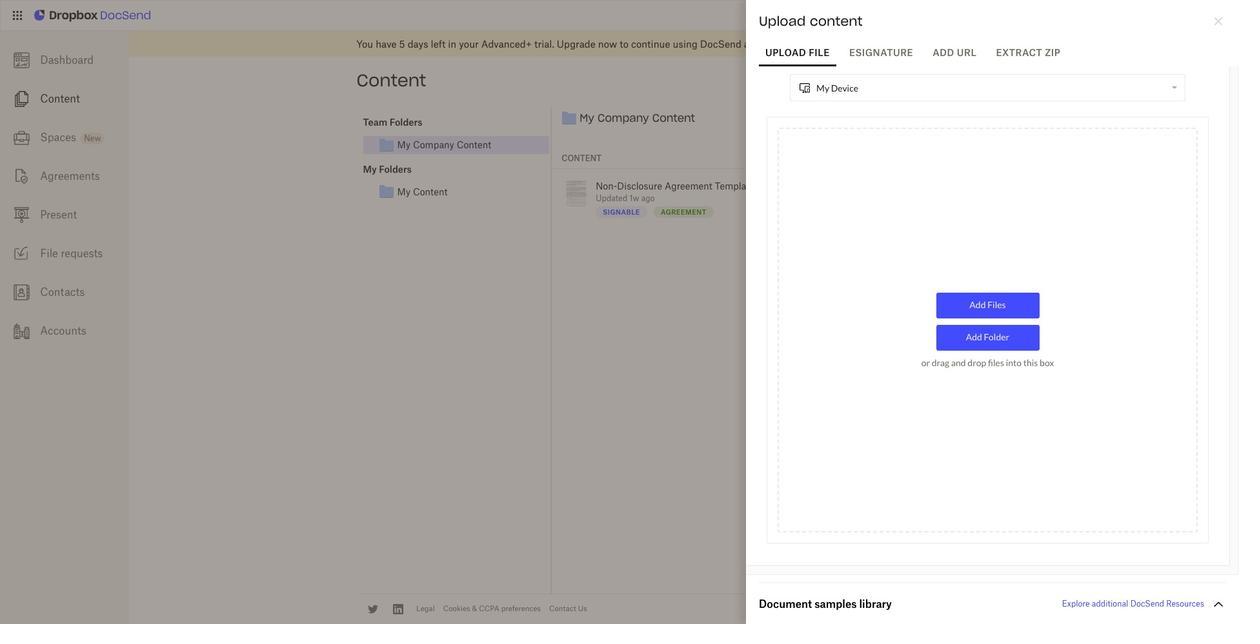 Task type: describe. For each thing, give the bounding box(es) containing it.
explore
[[1062, 599, 1090, 609]]

upgrade now link
[[852, 35, 923, 52]]

2 horizontal spatial my
[[580, 112, 594, 125]]

advanced+
[[481, 38, 532, 49]]

sidebar spaces image
[[13, 130, 29, 146]]

0 vertical spatial company
[[598, 112, 649, 125]]

spaces new
[[40, 131, 101, 144]]

additional
[[1092, 599, 1128, 609]]

updated
[[596, 194, 628, 204]]

upload for upload file
[[765, 47, 806, 58]]

spaces
[[40, 131, 76, 144]]

document
[[759, 598, 812, 611]]

my folders tree
[[363, 162, 549, 201]]

share content button
[[832, 67, 912, 88]]

esignature link
[[843, 42, 920, 66]]

add url
[[933, 47, 977, 58]]

sidebar documents image
[[13, 91, 29, 107]]

esignature
[[849, 47, 913, 58]]

&
[[472, 605, 477, 614]]

contacts link
[[0, 273, 129, 312]]

folder image inside my company content tree item
[[379, 137, 394, 153]]

resources
[[1166, 599, 1204, 609]]

in
[[448, 38, 456, 49]]

docsend inside "link"
[[1131, 599, 1164, 609]]

add
[[933, 47, 955, 58]]

share content
[[840, 72, 904, 83]]

non-
[[596, 181, 617, 192]]

legal
[[416, 605, 435, 614]]

of
[[792, 38, 800, 49]]

my inside tree
[[363, 164, 377, 175]]

url
[[957, 47, 977, 58]]

team folders
[[363, 117, 422, 128]]

using
[[673, 38, 698, 49]]

agreements
[[40, 170, 100, 183]]

continue
[[631, 38, 670, 49]]

1w
[[630, 194, 639, 204]]

days
[[408, 38, 428, 49]]

at
[[744, 38, 753, 49]]

extract
[[996, 47, 1043, 58]]

dashboard
[[40, 54, 94, 66]]

upload file
[[765, 47, 830, 58]]

disclosure
[[617, 181, 662, 192]]

present link
[[0, 196, 129, 234]]

requests
[[61, 247, 103, 260]]

my company content tree item
[[363, 136, 549, 154]]

document samples library
[[759, 598, 892, 611]]

explore additional docsend resources
[[1062, 599, 1204, 609]]

dashboard link
[[0, 41, 129, 79]]

agreements link
[[0, 157, 129, 196]]

1 horizontal spatial my company content
[[580, 112, 695, 125]]

contacts
[[40, 286, 85, 299]]

cookies & ccpa preferences
[[443, 605, 541, 614]]

non-disclosure agreement template updated 1w ago
[[596, 181, 755, 204]]

us
[[578, 605, 587, 614]]

contact us link
[[549, 605, 587, 614]]

now inside upgrade now link
[[897, 39, 913, 48]]

1 horizontal spatial upgrade
[[862, 39, 895, 48]]

signable
[[603, 209, 640, 216]]

1 your from the left
[[459, 38, 479, 49]]

team
[[363, 117, 387, 128]]

you have 5 days left in your advanced+ trial. upgrade now to continue using docsend at the end of your trial.
[[357, 38, 845, 49]]

my inside button
[[397, 140, 411, 150]]



Task type: vqa. For each thing, say whether or not it's contained in the screenshot.
'Add Content to this Space' dialog
yes



Task type: locate. For each thing, give the bounding box(es) containing it.
upgrade up share content
[[862, 39, 895, 48]]

accounts
[[40, 325, 86, 338]]

my company content
[[580, 112, 695, 125], [397, 140, 491, 150]]

tree
[[363, 183, 549, 201]]

upload for upload content
[[759, 13, 806, 29]]

1 vertical spatial company
[[413, 140, 454, 150]]

the
[[755, 38, 770, 49]]

present
[[40, 208, 77, 221]]

folder image down team folders
[[379, 137, 394, 153]]

0 horizontal spatial folder image
[[379, 137, 394, 153]]

ccpa
[[479, 605, 499, 614]]

have
[[376, 38, 397, 49]]

0 horizontal spatial trial.
[[534, 38, 554, 49]]

zip
[[1045, 47, 1061, 58]]

2 trial. from the left
[[825, 38, 845, 49]]

0 vertical spatial folders
[[390, 117, 422, 128]]

0 horizontal spatial now
[[598, 38, 617, 49]]

add content to this space dialog
[[0, 0, 1239, 625]]

content
[[357, 70, 426, 91], [868, 72, 904, 83], [40, 92, 80, 105], [652, 112, 695, 125], [457, 140, 491, 150]]

upgrade left the to
[[557, 38, 596, 49]]

folders inside tree
[[379, 164, 412, 175]]

1 vertical spatial my
[[397, 140, 411, 150]]

my down team folders
[[397, 140, 411, 150]]

0 horizontal spatial company
[[413, 140, 454, 150]]

my company content button
[[379, 137, 549, 153]]

contact us
[[549, 605, 587, 614]]

upload file link
[[759, 42, 836, 66]]

trial.
[[534, 38, 554, 49], [825, 38, 845, 49]]

0 horizontal spatial upgrade
[[557, 38, 596, 49]]

company up content
[[598, 112, 649, 125]]

my
[[580, 112, 594, 125], [397, 140, 411, 150], [363, 164, 377, 175]]

now
[[598, 38, 617, 49], [897, 39, 913, 48]]

0 vertical spatial my company content
[[580, 112, 695, 125]]

company inside button
[[413, 140, 454, 150]]

0 vertical spatial upload
[[759, 13, 806, 29]]

company
[[598, 112, 649, 125], [413, 140, 454, 150]]

agreement
[[665, 181, 712, 192]]

sidebar dashboard image
[[13, 52, 29, 68]]

0 horizontal spatial my
[[363, 164, 377, 175]]

file requests
[[40, 247, 103, 260]]

add url link
[[926, 42, 983, 66]]

0 vertical spatial docsend
[[700, 38, 742, 49]]

company up my folders tree at the left of the page
[[413, 140, 454, 150]]

1 vertical spatial docsend
[[1131, 599, 1164, 609]]

content inside tree item
[[457, 140, 491, 150]]

5
[[399, 38, 405, 49]]

1 horizontal spatial trial.
[[825, 38, 845, 49]]

legal link
[[416, 605, 435, 614]]

2 your from the left
[[803, 38, 823, 49]]

folders right team at the top left of page
[[390, 117, 422, 128]]

new
[[84, 134, 101, 143]]

sidebar accounts image
[[13, 323, 29, 339]]

docsend
[[700, 38, 742, 49], [1131, 599, 1164, 609]]

template
[[715, 181, 755, 192]]

1 vertical spatial my company content
[[397, 140, 491, 150]]

share
[[840, 72, 866, 83]]

folder image
[[562, 111, 577, 126], [379, 137, 394, 153]]

to
[[620, 38, 629, 49]]

my folders
[[363, 164, 412, 175]]

extract zip
[[996, 47, 1061, 58]]

you
[[357, 38, 373, 49]]

folders
[[390, 117, 422, 128], [379, 164, 412, 175]]

2 vertical spatial my
[[363, 164, 377, 175]]

my up content
[[580, 112, 594, 125]]

1 trial. from the left
[[534, 38, 554, 49]]

folders for my folders
[[379, 164, 412, 175]]

content
[[562, 153, 602, 163]]

explore additional docsend resources link
[[1062, 599, 1211, 609]]

folders for team folders
[[390, 117, 422, 128]]

left
[[431, 38, 446, 49]]

cookies
[[443, 605, 470, 614]]

contact
[[549, 605, 576, 614]]

sidebar present image
[[13, 207, 29, 223]]

your
[[459, 38, 479, 49], [803, 38, 823, 49]]

preferences
[[501, 605, 541, 614]]

samples
[[815, 598, 857, 611]]

upload
[[759, 13, 806, 29], [765, 47, 806, 58]]

library
[[859, 598, 892, 611]]

folder image up content
[[562, 111, 577, 126]]

content
[[810, 13, 863, 29]]

end
[[772, 38, 789, 49]]

receive image
[[13, 246, 29, 262]]

folders inside tree
[[390, 117, 422, 128]]

trial. right advanced+
[[534, 38, 554, 49]]

upload content
[[759, 13, 863, 29]]

cookies & ccpa preferences link
[[443, 605, 541, 614]]

1 horizontal spatial my
[[397, 140, 411, 150]]

1 vertical spatial folder image
[[379, 137, 394, 153]]

non-disclosure agreement template link
[[596, 181, 755, 192]]

now left the add
[[897, 39, 913, 48]]

file requests link
[[0, 234, 129, 273]]

content link
[[0, 79, 129, 118]]

1 horizontal spatial your
[[803, 38, 823, 49]]

sidebar ndas image
[[13, 168, 29, 184]]

your right in
[[459, 38, 479, 49]]

0 horizontal spatial your
[[459, 38, 479, 49]]

trial. down "content"
[[825, 38, 845, 49]]

docsend left at
[[700, 38, 742, 49]]

team folders tree
[[363, 115, 549, 154]]

my down team at the top left of page
[[363, 164, 377, 175]]

1 horizontal spatial folder image
[[562, 111, 577, 126]]

sidebar contacts image
[[13, 284, 29, 301]]

0 vertical spatial my
[[580, 112, 594, 125]]

file
[[809, 47, 830, 58]]

my company content inside button
[[397, 140, 491, 150]]

1 vertical spatial folders
[[379, 164, 412, 175]]

new folder. clicking this button will open the add folder dialog image
[[809, 70, 824, 85]]

folders down team folders
[[379, 164, 412, 175]]

agreement
[[661, 209, 707, 216]]

extract zip link
[[990, 42, 1067, 66]]

file
[[40, 247, 58, 260]]

1 horizontal spatial docsend
[[1131, 599, 1164, 609]]

1 vertical spatial upload
[[765, 47, 806, 58]]

upgrade now
[[862, 39, 913, 48]]

0 horizontal spatial docsend
[[700, 38, 742, 49]]

1 horizontal spatial now
[[897, 39, 913, 48]]

now left the to
[[598, 38, 617, 49]]

docsend right the additional
[[1131, 599, 1164, 609]]

0 vertical spatial folder image
[[562, 111, 577, 126]]

ago
[[641, 194, 655, 204]]

upgrade
[[557, 38, 596, 49], [862, 39, 895, 48]]

0 horizontal spatial my company content
[[397, 140, 491, 150]]

accounts link
[[0, 312, 129, 350]]

your right of at the right of page
[[803, 38, 823, 49]]

1 horizontal spatial company
[[598, 112, 649, 125]]



